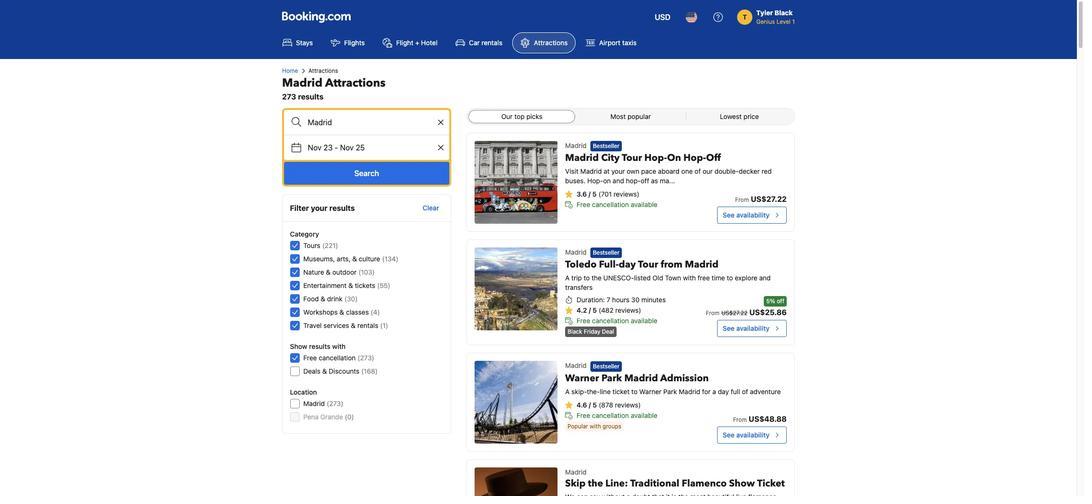 Task type: describe. For each thing, give the bounding box(es) containing it.
home
[[282, 67, 298, 74]]

the inside madrid skip the line: traditional flamenco show ticket
[[588, 478, 603, 491]]

and inside 'toledo full-day tour from madrid a trip to the unesco-listed old town with free time to explore and transfers'
[[759, 274, 771, 282]]

see availability for warner park madrid admission
[[723, 431, 770, 440]]

arts,
[[337, 255, 351, 263]]

availability for madrid city tour hop-on hop-off
[[736, 211, 770, 219]]

0 vertical spatial warner
[[565, 372, 599, 385]]

aboard
[[658, 167, 680, 176]]

taxis
[[622, 39, 637, 47]]

(221)
[[323, 242, 338, 250]]

line
[[600, 388, 611, 396]]

decker
[[739, 167, 760, 176]]

minutes
[[641, 296, 666, 304]]

2 5 from the top
[[593, 307, 597, 315]]

3.6
[[577, 190, 587, 198]]

filter your results
[[290, 204, 355, 213]]

0 vertical spatial (273)
[[358, 354, 375, 362]]

travel services & rentals (1)
[[304, 322, 389, 330]]

1 vertical spatial reviews)
[[615, 307, 641, 315]]

free cancellation available for city
[[577, 201, 658, 209]]

ticket
[[613, 388, 630, 396]]

most popular
[[611, 112, 651, 121]]

us$27.22 inside 5% off from us$27.22 us$25.86
[[722, 310, 748, 317]]

your account menu tyler black genius level 1 element
[[737, 4, 799, 26]]

own
[[627, 167, 640, 176]]

our top picks
[[501, 112, 543, 121]]

hop-
[[626, 177, 641, 185]]

& for workshops & classes
[[340, 308, 344, 316]]

free down 4.6
[[577, 412, 590, 420]]

2 horizontal spatial hop-
[[684, 152, 706, 165]]

price
[[744, 112, 759, 121]]

of inside warner park madrid admission a skip-the-line ticket to warner park madrid for a day full of adventure
[[742, 388, 748, 396]]

see availability for toledo full-day tour from madrid
[[723, 325, 770, 333]]

and inside madrid city tour hop-on hop-off visit madrid at your own pace aboard one of our double-decker red buses. hop-on and hop-off as ma...
[[613, 177, 624, 185]]

reviews) for tour
[[614, 190, 640, 198]]

transfers
[[565, 284, 593, 292]]

from for warner park madrid admission
[[733, 417, 747, 424]]

a inside 'toledo full-day tour from madrid a trip to the unesco-listed old town with free time to explore and transfers'
[[565, 274, 570, 282]]

1 vertical spatial rentals
[[358, 322, 379, 330]]

& for nature & outdoor
[[326, 268, 331, 276]]

flights link
[[323, 32, 373, 53]]

time
[[712, 274, 725, 282]]

services
[[324, 322, 349, 330]]

attractions link
[[513, 32, 576, 53]]

from us$27.22
[[735, 195, 787, 204]]

from
[[661, 258, 683, 271]]

tickets
[[355, 282, 376, 290]]

2 nov from the left
[[340, 143, 354, 152]]

attractions inside "madrid attractions 273 results"
[[325, 75, 386, 91]]

discounts
[[329, 367, 360, 376]]

booking.com image
[[282, 11, 351, 23]]

flight + hotel
[[396, 39, 438, 47]]

of inside madrid city tour hop-on hop-off visit madrid at your own pace aboard one of our double-decker red buses. hop-on and hop-off as ma...
[[695, 167, 701, 176]]

black inside the tyler black genius level 1
[[775, 9, 793, 17]]

clear
[[423, 204, 439, 212]]

0 horizontal spatial to
[[584, 274, 590, 282]]

one
[[681, 167, 693, 176]]

hotel
[[421, 39, 438, 47]]

/ for madrid
[[589, 190, 591, 198]]

our
[[703, 167, 713, 176]]

+
[[415, 39, 419, 47]]

clear button
[[419, 200, 443, 217]]

5 for warner
[[593, 401, 597, 409]]

a inside warner park madrid admission a skip-the-line ticket to warner park madrid for a day full of adventure
[[565, 388, 570, 396]]

2 vertical spatial results
[[309, 343, 331, 351]]

travel
[[304, 322, 322, 330]]

4.6 / 5 (878 reviews)
[[577, 401, 641, 409]]

entertainment & tickets (55)
[[304, 282, 391, 290]]

reviews) for madrid
[[615, 401, 641, 409]]

2 free cancellation available from the top
[[577, 317, 658, 325]]

tours (221)
[[304, 242, 338, 250]]

a
[[713, 388, 716, 396]]

explore
[[735, 274, 758, 282]]

friday
[[584, 329, 600, 336]]

results inside "madrid attractions 273 results"
[[298, 92, 324, 101]]

0 vertical spatial park
[[602, 372, 622, 385]]

madrid inside "madrid attractions 273 results"
[[282, 75, 323, 91]]

3.6 / 5 (701 reviews)
[[577, 190, 640, 198]]

culture
[[359, 255, 380, 263]]

hours
[[612, 296, 630, 304]]

skip-
[[572, 388, 587, 396]]

location
[[290, 388, 317, 397]]

(878
[[599, 401, 613, 409]]

search button
[[284, 162, 449, 185]]

(1)
[[381, 322, 389, 330]]

day inside 'toledo full-day tour from madrid a trip to the unesco-listed old town with free time to explore and transfers'
[[619, 258, 636, 271]]

with inside 'toledo full-day tour from madrid a trip to the unesco-listed old town with free time to explore and transfers'
[[683, 274, 696, 282]]

car rentals link
[[448, 32, 511, 53]]

deal
[[602, 329, 614, 336]]

madrid (273)
[[304, 400, 344, 408]]

free down 3.6
[[577, 201, 590, 209]]

off inside madrid city tour hop-on hop-off visit madrid at your own pace aboard one of our double-decker red buses. hop-on and hop-off as ma...
[[641, 177, 649, 185]]

(30)
[[345, 295, 358, 303]]

workshops & classes (4)
[[304, 308, 380, 316]]

0 vertical spatial show
[[290, 343, 308, 351]]

1
[[792, 18, 795, 25]]

popular with groups
[[568, 423, 621, 430]]

your inside madrid city tour hop-on hop-off visit madrid at your own pace aboard one of our double-decker red buses. hop-on and hop-off as ma...
[[611, 167, 625, 176]]

& for deals & discounts
[[323, 367, 327, 376]]

food
[[304, 295, 319, 303]]

toledo full-day tour from madrid image
[[475, 248, 558, 331]]

unesco-
[[603, 274, 634, 282]]

most
[[611, 112, 626, 121]]

5 for madrid
[[592, 190, 597, 198]]

usd
[[655, 13, 671, 21]]

pace
[[641, 167, 656, 176]]

1 nov from the left
[[308, 143, 322, 152]]

cancellation up deals & discounts (168)
[[319, 354, 356, 362]]

usd button
[[649, 6, 676, 29]]

madrid attractions 273 results
[[282, 75, 386, 101]]

top
[[515, 112, 525, 121]]

from inside 5% off from us$27.22 us$25.86
[[706, 310, 720, 317]]

nature & outdoor (103)
[[304, 268, 375, 276]]

pena grande (0)
[[304, 413, 354, 421]]

flights
[[344, 39, 365, 47]]

free
[[698, 274, 710, 282]]

tyler black genius level 1
[[756, 9, 795, 25]]

tours
[[304, 242, 321, 250]]

free down 4.2
[[577, 317, 590, 325]]

duration:
[[577, 296, 605, 304]]

cancellation down '4.2 / 5 (482 reviews)'
[[592, 317, 629, 325]]

classes
[[346, 308, 369, 316]]

car rentals
[[469, 39, 503, 47]]

line:
[[606, 478, 628, 491]]

see for toledo full-day tour from madrid
[[723, 325, 735, 333]]

available for madrid
[[631, 412, 658, 420]]

level
[[777, 18, 791, 25]]

(0)
[[345, 413, 354, 421]]

buses.
[[565, 177, 586, 185]]

1 horizontal spatial us$27.22
[[751, 195, 787, 204]]

warner park madrid admission a skip-the-line ticket to warner park madrid for a day full of adventure
[[565, 372, 781, 396]]

1 vertical spatial attractions
[[309, 67, 338, 74]]

admission
[[660, 372, 709, 385]]



Task type: vqa. For each thing, say whether or not it's contained in the screenshot.
top
yes



Task type: locate. For each thing, give the bounding box(es) containing it.
results up (221)
[[330, 204, 355, 213]]

from for madrid city tour hop-on hop-off
[[735, 196, 749, 204]]

1 vertical spatial /
[[589, 307, 591, 315]]

0 horizontal spatial us$27.22
[[722, 310, 748, 317]]

availability for warner park madrid admission
[[736, 431, 770, 440]]

1 horizontal spatial (273)
[[358, 354, 375, 362]]

/ right 3.6
[[589, 190, 591, 198]]

from us$48.88
[[733, 415, 787, 424]]

day
[[619, 258, 636, 271], [718, 388, 729, 396]]

see availability down from us$48.88
[[723, 431, 770, 440]]

from
[[735, 196, 749, 204], [706, 310, 720, 317], [733, 417, 747, 424]]

groups
[[603, 423, 621, 430]]

of left our
[[695, 167, 701, 176]]

2 see from the top
[[723, 325, 735, 333]]

& for entertainment & tickets
[[349, 282, 353, 290]]

1 vertical spatial a
[[565, 388, 570, 396]]

0 vertical spatial attractions
[[534, 39, 568, 47]]

1 vertical spatial with
[[332, 343, 346, 351]]

rentals down (4)
[[358, 322, 379, 330]]

free cancellation available down '3.6 / 5 (701 reviews)'
[[577, 201, 658, 209]]

show inside madrid skip the line: traditional flamenco show ticket
[[729, 478, 755, 491]]

1 vertical spatial bestseller
[[593, 249, 620, 257]]

trip
[[572, 274, 582, 282]]

5 down duration:
[[593, 307, 597, 315]]

0 horizontal spatial off
[[641, 177, 649, 185]]

available for tour
[[631, 201, 658, 209]]

2 vertical spatial bestseller
[[593, 363, 620, 370]]

home link
[[282, 67, 298, 75]]

& right deals
[[323, 367, 327, 376]]

1 vertical spatial black
[[568, 329, 582, 336]]

car
[[469, 39, 480, 47]]

0 vertical spatial availability
[[736, 211, 770, 219]]

and right on
[[613, 177, 624, 185]]

2 vertical spatial 5
[[593, 401, 597, 409]]

see down 5% off from us$27.22 us$25.86
[[723, 325, 735, 333]]

available down 30
[[631, 317, 658, 325]]

deals & discounts (168)
[[304, 367, 378, 376]]

1 vertical spatial results
[[330, 204, 355, 213]]

day right a
[[718, 388, 729, 396]]

hop- up (701
[[587, 177, 603, 185]]

1 see from the top
[[723, 211, 735, 219]]

madrid inside madrid skip the line: traditional flamenco show ticket
[[565, 469, 587, 477]]

search
[[354, 169, 379, 178]]

2 see availability from the top
[[723, 325, 770, 333]]

free cancellation available for park
[[577, 412, 658, 420]]

3 / from the top
[[589, 401, 591, 409]]

show left "ticket"
[[729, 478, 755, 491]]

nov right "-"
[[340, 143, 354, 152]]

0 horizontal spatial (273)
[[327, 400, 344, 408]]

1 free cancellation available from the top
[[577, 201, 658, 209]]

a left skip-
[[565, 388, 570, 396]]

stays
[[296, 39, 313, 47]]

bestseller up "city"
[[593, 143, 620, 150]]

2 horizontal spatial to
[[727, 274, 733, 282]]

hop- up one
[[684, 152, 706, 165]]

park down 'admission'
[[663, 388, 677, 396]]

0 horizontal spatial show
[[290, 343, 308, 351]]

from down time
[[706, 310, 720, 317]]

madrid city tour hop-on hop-off image
[[475, 141, 558, 224]]

free cancellation available down '4.2 / 5 (482 reviews)'
[[577, 317, 658, 325]]

availability down from us$27.22
[[736, 211, 770, 219]]

see down double-
[[723, 211, 735, 219]]

& up the (30)
[[349, 282, 353, 290]]

1 horizontal spatial off
[[777, 298, 784, 305]]

to right ticket
[[631, 388, 638, 396]]

4.2
[[577, 307, 587, 315]]

1 bestseller from the top
[[593, 143, 620, 150]]

us$27.22
[[751, 195, 787, 204], [722, 310, 748, 317]]

available down 4.6 / 5 (878 reviews)
[[631, 412, 658, 420]]

0 vertical spatial from
[[735, 196, 749, 204]]

2 vertical spatial attractions
[[325, 75, 386, 91]]

see availability down 5% off from us$27.22 us$25.86
[[723, 325, 770, 333]]

0 horizontal spatial warner
[[565, 372, 599, 385]]

day inside warner park madrid admission a skip-the-line ticket to warner park madrid for a day full of adventure
[[718, 388, 729, 396]]

1 horizontal spatial with
[[590, 423, 601, 430]]

cancellation
[[592, 201, 629, 209], [592, 317, 629, 325], [319, 354, 356, 362], [592, 412, 629, 420]]

as
[[651, 177, 658, 185]]

us$27.22 down red
[[751, 195, 787, 204]]

airport taxis
[[599, 39, 637, 47]]

3 see availability from the top
[[723, 431, 770, 440]]

hop- up 'pace'
[[645, 152, 667, 165]]

a
[[565, 274, 570, 282], [565, 388, 570, 396]]

0 vertical spatial off
[[641, 177, 649, 185]]

1 horizontal spatial nov
[[340, 143, 354, 152]]

day up unesco-
[[619, 258, 636, 271]]

lowest
[[720, 112, 742, 121]]

double-
[[715, 167, 739, 176]]

with up free cancellation (273) at the bottom left of page
[[332, 343, 346, 351]]

tyler
[[756, 9, 773, 17]]

1 vertical spatial available
[[631, 317, 658, 325]]

genius
[[756, 18, 775, 25]]

see for madrid city tour hop-on hop-off
[[723, 211, 735, 219]]

& left drink
[[321, 295, 326, 303]]

free cancellation available up "groups"
[[577, 412, 658, 420]]

us$27.22 left us$25.86
[[722, 310, 748, 317]]

deals
[[304, 367, 321, 376]]

warner park madrid admission image
[[475, 361, 558, 444]]

1 vertical spatial 5
[[593, 307, 597, 315]]

& right the arts,
[[353, 255, 357, 263]]

3 see from the top
[[723, 431, 735, 440]]

1 available from the top
[[631, 201, 658, 209]]

(55)
[[378, 282, 391, 290]]

nov 23 - nov 25
[[308, 143, 365, 152]]

toledo full-day tour from madrid a trip to the unesco-listed old town with free time to explore and transfers
[[565, 258, 771, 292]]

us$25.86
[[750, 309, 787, 317]]

from left us$48.88
[[733, 417, 747, 424]]

0 horizontal spatial of
[[695, 167, 701, 176]]

listed
[[634, 274, 651, 282]]

0 horizontal spatial with
[[332, 343, 346, 351]]

off left as at the top
[[641, 177, 649, 185]]

from inside from us$48.88
[[733, 417, 747, 424]]

1 vertical spatial of
[[742, 388, 748, 396]]

2 bestseller from the top
[[593, 249, 620, 257]]

duration: 7 hours 30 minutes
[[577, 296, 666, 304]]

black left friday
[[568, 329, 582, 336]]

1 availability from the top
[[736, 211, 770, 219]]

1 vertical spatial (273)
[[327, 400, 344, 408]]

5 left (701
[[592, 190, 597, 198]]

availability down us$25.86
[[736, 325, 770, 333]]

1 5 from the top
[[592, 190, 597, 198]]

the inside 'toledo full-day tour from madrid a trip to the unesco-listed old town with free time to explore and transfers'
[[592, 274, 602, 282]]

and
[[613, 177, 624, 185], [759, 274, 771, 282]]

& up entertainment
[[326, 268, 331, 276]]

(103)
[[359, 268, 375, 276]]

free
[[577, 201, 590, 209], [577, 317, 590, 325], [304, 354, 317, 362], [577, 412, 590, 420]]

1 horizontal spatial park
[[663, 388, 677, 396]]

0 vertical spatial black
[[775, 9, 793, 17]]

1 vertical spatial off
[[777, 298, 784, 305]]

2 available from the top
[[631, 317, 658, 325]]

0 horizontal spatial park
[[602, 372, 622, 385]]

madrid inside 'toledo full-day tour from madrid a trip to the unesco-listed old town with free time to explore and transfers'
[[685, 258, 719, 271]]

Where are you going? search field
[[284, 110, 449, 135]]

tour inside 'toledo full-day tour from madrid a trip to the unesco-listed old town with free time to explore and transfers'
[[638, 258, 658, 271]]

to
[[584, 274, 590, 282], [727, 274, 733, 282], [631, 388, 638, 396]]

black up level
[[775, 9, 793, 17]]

availability for toledo full-day tour from madrid
[[736, 325, 770, 333]]

results right the 273
[[298, 92, 324, 101]]

available down as at the top
[[631, 201, 658, 209]]

tour up listed
[[638, 258, 658, 271]]

0 vertical spatial /
[[589, 190, 591, 198]]

1 vertical spatial the
[[588, 478, 603, 491]]

warner up skip-
[[565, 372, 599, 385]]

the right skip
[[588, 478, 603, 491]]

bestseller for park
[[593, 363, 620, 370]]

3 5 from the top
[[593, 401, 597, 409]]

2 availability from the top
[[736, 325, 770, 333]]

with left "groups"
[[590, 423, 601, 430]]

see availability down from us$27.22
[[723, 211, 770, 219]]

& up travel services & rentals (1)
[[340, 308, 344, 316]]

see availability for madrid city tour hop-on hop-off
[[723, 211, 770, 219]]

show down travel
[[290, 343, 308, 351]]

lowest price
[[720, 112, 759, 121]]

1 vertical spatial free cancellation available
[[577, 317, 658, 325]]

tour inside madrid city tour hop-on hop-off visit madrid at your own pace aboard one of our double-decker red buses. hop-on and hop-off as ma...
[[622, 152, 642, 165]]

outdoor
[[333, 268, 357, 276]]

airport
[[599, 39, 621, 47]]

0 horizontal spatial rentals
[[358, 322, 379, 330]]

from down decker
[[735, 196, 749, 204]]

filter
[[290, 204, 309, 213]]

toledo
[[565, 258, 597, 271]]

2 vertical spatial available
[[631, 412, 658, 420]]

2 vertical spatial from
[[733, 417, 747, 424]]

1 vertical spatial park
[[663, 388, 677, 396]]

your
[[611, 167, 625, 176], [311, 204, 328, 213]]

1 vertical spatial tour
[[638, 258, 658, 271]]

full
[[731, 388, 740, 396]]

nov left 23
[[308, 143, 322, 152]]

/ right 4.2
[[589, 307, 591, 315]]

0 horizontal spatial day
[[619, 258, 636, 271]]

/ for warner
[[589, 401, 591, 409]]

a left trip
[[565, 274, 570, 282]]

reviews) down ticket
[[615, 401, 641, 409]]

0 vertical spatial rentals
[[482, 39, 503, 47]]

0 vertical spatial tour
[[622, 152, 642, 165]]

0 vertical spatial and
[[613, 177, 624, 185]]

(273) up grande
[[327, 400, 344, 408]]

free up deals
[[304, 354, 317, 362]]

2 vertical spatial /
[[589, 401, 591, 409]]

273
[[282, 92, 296, 101]]

results down travel
[[309, 343, 331, 351]]

& for food & drink
[[321, 295, 326, 303]]

flight + hotel link
[[375, 32, 446, 53]]

0 vertical spatial see
[[723, 211, 735, 219]]

black
[[775, 9, 793, 17], [568, 329, 582, 336]]

1 horizontal spatial rentals
[[482, 39, 503, 47]]

5 left (878
[[593, 401, 597, 409]]

skip the line: traditional flamenco show ticket image
[[475, 468, 558, 497]]

& down classes at the left
[[351, 322, 356, 330]]

1 horizontal spatial and
[[759, 274, 771, 282]]

off
[[706, 152, 721, 165]]

1 vertical spatial from
[[706, 310, 720, 317]]

skip
[[565, 478, 586, 491]]

(273)
[[358, 354, 375, 362], [327, 400, 344, 408]]

2 vertical spatial see
[[723, 431, 735, 440]]

to inside warner park madrid admission a skip-the-line ticket to warner park madrid for a day full of adventure
[[631, 388, 638, 396]]

off right 5%
[[777, 298, 784, 305]]

see down from us$48.88
[[723, 431, 735, 440]]

1 vertical spatial warner
[[639, 388, 662, 396]]

see availability
[[723, 211, 770, 219], [723, 325, 770, 333], [723, 431, 770, 440]]

see for warner park madrid admission
[[723, 431, 735, 440]]

(134)
[[382, 255, 399, 263]]

0 horizontal spatial hop-
[[587, 177, 603, 185]]

on
[[667, 152, 681, 165]]

3 bestseller from the top
[[593, 363, 620, 370]]

1 vertical spatial show
[[729, 478, 755, 491]]

with left free
[[683, 274, 696, 282]]

rentals right car
[[482, 39, 503, 47]]

bestseller for city
[[593, 143, 620, 150]]

(273) up (168)
[[358, 354, 375, 362]]

0 vertical spatial free cancellation available
[[577, 201, 658, 209]]

23
[[324, 143, 333, 152]]

1 horizontal spatial show
[[729, 478, 755, 491]]

1 horizontal spatial your
[[611, 167, 625, 176]]

0 vertical spatial available
[[631, 201, 658, 209]]

4.2 / 5 (482 reviews)
[[577, 307, 641, 315]]

1 horizontal spatial black
[[775, 9, 793, 17]]

30
[[631, 296, 640, 304]]

1 vertical spatial see
[[723, 325, 735, 333]]

0 vertical spatial the
[[592, 274, 602, 282]]

to right time
[[727, 274, 733, 282]]

grande
[[321, 413, 343, 421]]

workshops
[[304, 308, 338, 316]]

tour up own on the right of page
[[622, 152, 642, 165]]

bestseller up line at the right of page
[[593, 363, 620, 370]]

0 horizontal spatial your
[[311, 204, 328, 213]]

available
[[631, 201, 658, 209], [631, 317, 658, 325], [631, 412, 658, 420]]

red
[[762, 167, 772, 176]]

results
[[298, 92, 324, 101], [330, 204, 355, 213], [309, 343, 331, 351]]

1 horizontal spatial to
[[631, 388, 638, 396]]

hop-
[[645, 152, 667, 165], [684, 152, 706, 165], [587, 177, 603, 185]]

availability down from us$48.88
[[736, 431, 770, 440]]

/ right 4.6
[[589, 401, 591, 409]]

0 horizontal spatial black
[[568, 329, 582, 336]]

3 availability from the top
[[736, 431, 770, 440]]

cancellation down 4.6 / 5 (878 reviews)
[[592, 412, 629, 420]]

0 vertical spatial see availability
[[723, 211, 770, 219]]

off inside 5% off from us$27.22 us$25.86
[[777, 298, 784, 305]]

3 free cancellation available from the top
[[577, 412, 658, 420]]

popular
[[568, 423, 588, 430]]

1 a from the top
[[565, 274, 570, 282]]

adventure
[[750, 388, 781, 396]]

food & drink (30)
[[304, 295, 358, 303]]

to right trip
[[584, 274, 590, 282]]

2 vertical spatial free cancellation available
[[577, 412, 658, 420]]

flight
[[396, 39, 413, 47]]

2 vertical spatial reviews)
[[615, 401, 641, 409]]

5
[[592, 190, 597, 198], [593, 307, 597, 315], [593, 401, 597, 409]]

2 a from the top
[[565, 388, 570, 396]]

0 vertical spatial a
[[565, 274, 570, 282]]

bestseller up full-
[[593, 249, 620, 257]]

(168)
[[362, 367, 378, 376]]

the down full-
[[592, 274, 602, 282]]

reviews) down hop-
[[614, 190, 640, 198]]

25
[[356, 143, 365, 152]]

1 horizontal spatial warner
[[639, 388, 662, 396]]

1 vertical spatial your
[[311, 204, 328, 213]]

full-
[[599, 258, 619, 271]]

and right explore
[[759, 274, 771, 282]]

2 / from the top
[[589, 307, 591, 315]]

1 vertical spatial day
[[718, 388, 729, 396]]

entertainment
[[304, 282, 347, 290]]

3 available from the top
[[631, 412, 658, 420]]

1 see availability from the top
[[723, 211, 770, 219]]

warner right ticket
[[639, 388, 662, 396]]

1 vertical spatial see availability
[[723, 325, 770, 333]]

0 vertical spatial results
[[298, 92, 324, 101]]

0 horizontal spatial nov
[[308, 143, 322, 152]]

show results with
[[290, 343, 346, 351]]

1 horizontal spatial hop-
[[645, 152, 667, 165]]

at
[[604, 167, 610, 176]]

1 vertical spatial availability
[[736, 325, 770, 333]]

1 vertical spatial us$27.22
[[722, 310, 748, 317]]

bestseller for full-
[[593, 249, 620, 257]]

(4)
[[371, 308, 380, 316]]

0 vertical spatial with
[[683, 274, 696, 282]]

from inside from us$27.22
[[735, 196, 749, 204]]

/
[[589, 190, 591, 198], [589, 307, 591, 315], [589, 401, 591, 409]]

your right at
[[611, 167, 625, 176]]

park up line at the right of page
[[602, 372, 622, 385]]

1 / from the top
[[589, 190, 591, 198]]

park
[[602, 372, 622, 385], [663, 388, 677, 396]]

free cancellation available
[[577, 201, 658, 209], [577, 317, 658, 325], [577, 412, 658, 420]]

0 vertical spatial day
[[619, 258, 636, 271]]

our
[[501, 112, 513, 121]]

black friday deal
[[568, 329, 614, 336]]

0 vertical spatial reviews)
[[614, 190, 640, 198]]

ma...
[[660, 177, 675, 185]]

1 vertical spatial and
[[759, 274, 771, 282]]

1 horizontal spatial of
[[742, 388, 748, 396]]

2 vertical spatial with
[[590, 423, 601, 430]]

(701
[[599, 190, 612, 198]]

0 vertical spatial 5
[[592, 190, 597, 198]]

0 vertical spatial of
[[695, 167, 701, 176]]

your right filter
[[311, 204, 328, 213]]

0 vertical spatial us$27.22
[[751, 195, 787, 204]]

reviews) down duration: 7 hours 30 minutes
[[615, 307, 641, 315]]

of right full
[[742, 388, 748, 396]]

cancellation down '3.6 / 5 (701 reviews)'
[[592, 201, 629, 209]]

0 vertical spatial your
[[611, 167, 625, 176]]

2 vertical spatial see availability
[[723, 431, 770, 440]]

0 horizontal spatial and
[[613, 177, 624, 185]]



